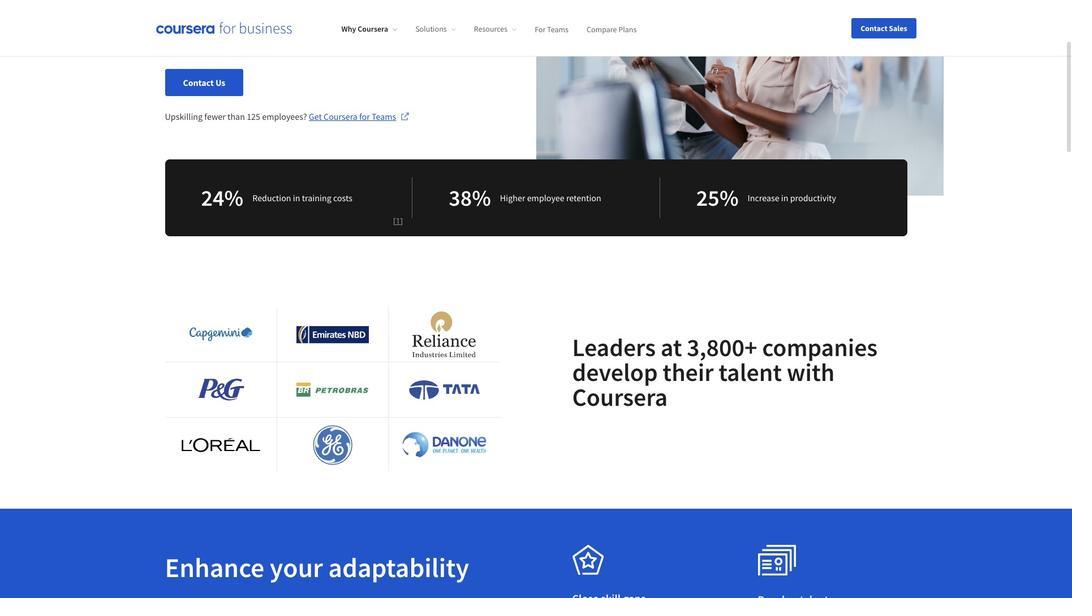 Task type: locate. For each thing, give the bounding box(es) containing it.
2 horizontal spatial coursera
[[572, 382, 668, 413]]

higher
[[500, 192, 525, 203]]

1 horizontal spatial contact
[[861, 23, 888, 33]]

]
[[400, 216, 403, 226]]

coursera for get
[[324, 111, 358, 122]]

enhance your adaptability
[[165, 551, 469, 585]]

contact sales
[[861, 23, 907, 33]]

1 vertical spatial coursera
[[324, 111, 358, 122]]

contact left sales
[[861, 23, 888, 33]]

retention
[[566, 192, 601, 203]]

than
[[227, 111, 245, 122]]

sales
[[889, 23, 907, 33]]

leaders at 3,800+ companies develop their talent with coursera
[[572, 332, 878, 413]]

increase
[[748, 192, 779, 203]]

0 horizontal spatial teams
[[372, 111, 396, 122]]

contact for contact us
[[183, 77, 214, 88]]

get coursera for teams link
[[309, 110, 410, 123]]

enhance
[[165, 551, 264, 585]]

1 vertical spatial teams
[[372, 111, 396, 122]]

compare
[[587, 24, 617, 34]]

0 horizontal spatial in
[[293, 192, 300, 203]]

1 horizontal spatial in
[[781, 192, 788, 203]]

1 in from the left
[[293, 192, 300, 203]]

for teams link
[[535, 24, 569, 34]]

contact
[[861, 23, 888, 33], [183, 77, 214, 88]]

coursera for business image
[[156, 22, 292, 34]]

world-class content image
[[758, 545, 796, 577]]

p&g logo image
[[198, 379, 244, 401]]

talent
[[719, 357, 782, 388]]

coursera right why
[[358, 24, 388, 34]]

tata logo image
[[409, 380, 480, 400]]

contact us link
[[165, 69, 243, 96]]

0 vertical spatial contact
[[861, 23, 888, 33]]

leaders
[[572, 332, 656, 363]]

in right increase
[[781, 192, 788, 203]]

in for 25%
[[781, 192, 788, 203]]

2 in from the left
[[781, 192, 788, 203]]

companies
[[762, 332, 878, 363]]

training
[[302, 192, 331, 203]]

compare plans
[[587, 24, 637, 34]]

coursera left for
[[324, 111, 358, 122]]

[ 1 ]
[[393, 216, 403, 226]]

productivity
[[790, 192, 836, 203]]

increase in productivity
[[748, 192, 836, 203]]

contact left 'us'
[[183, 77, 214, 88]]

reduction
[[252, 192, 291, 203]]

develop
[[572, 357, 658, 388]]

why
[[341, 24, 356, 34]]

for
[[535, 24, 546, 34]]

contact inside 'button'
[[861, 23, 888, 33]]

1
[[396, 216, 400, 226]]

1 vertical spatial contact
[[183, 77, 214, 88]]

get
[[309, 111, 322, 122]]

coursera down leaders at bottom
[[572, 382, 668, 413]]

in
[[293, 192, 300, 203], [781, 192, 788, 203]]

solutions
[[415, 24, 447, 34]]

1 horizontal spatial coursera
[[358, 24, 388, 34]]

resources link
[[474, 24, 517, 34]]

teams
[[547, 24, 569, 34], [372, 111, 396, 122]]

in-demand skills image
[[572, 545, 604, 575]]

0 vertical spatial teams
[[547, 24, 569, 34]]

emirates logo image
[[296, 326, 369, 344]]

2 vertical spatial coursera
[[572, 382, 668, 413]]

in left training
[[293, 192, 300, 203]]

coursera inside leaders at 3,800+ companies develop their talent with coursera
[[572, 382, 668, 413]]

0 horizontal spatial contact
[[183, 77, 214, 88]]

coursera
[[358, 24, 388, 34], [324, 111, 358, 122], [572, 382, 668, 413]]

at
[[661, 332, 682, 363]]

0 vertical spatial coursera
[[358, 24, 388, 34]]

0 horizontal spatial coursera
[[324, 111, 358, 122]]



Task type: vqa. For each thing, say whether or not it's contained in the screenshot.
Applied
no



Task type: describe. For each thing, give the bounding box(es) containing it.
reduction in training costs
[[252, 192, 352, 203]]

solutions link
[[415, 24, 456, 34]]

why coursera link
[[341, 24, 397, 34]]

ge logo image
[[309, 423, 356, 468]]

petrobras logo image
[[297, 383, 369, 397]]

reliance logo image
[[413, 312, 476, 358]]

3,800+
[[687, 332, 757, 363]]

resources
[[474, 24, 508, 34]]

coursera for why
[[358, 24, 388, 34]]

capgemini logo image
[[190, 328, 252, 342]]

125
[[247, 111, 260, 122]]

for
[[359, 111, 370, 122]]

upskilling
[[165, 111, 203, 122]]

[
[[393, 216, 396, 226]]

get coursera for teams
[[309, 111, 396, 122]]

employees?
[[262, 111, 307, 122]]

upskilling fewer than 125 employees?
[[165, 111, 309, 122]]

compare plans link
[[587, 24, 637, 34]]

in for 24%
[[293, 192, 300, 203]]

l'oreal logo image
[[179, 436, 263, 455]]

your
[[270, 551, 323, 585]]

adaptability
[[328, 551, 469, 585]]

costs
[[333, 192, 352, 203]]

higher employee retention
[[500, 192, 601, 203]]

plans
[[619, 24, 637, 34]]

contact sales button
[[852, 18, 916, 38]]

24%
[[201, 184, 243, 212]]

employee
[[527, 192, 564, 203]]

25%
[[696, 184, 739, 212]]

us
[[216, 77, 225, 88]]

with
[[787, 357, 835, 388]]

1 horizontal spatial teams
[[547, 24, 569, 34]]

their
[[663, 357, 714, 388]]

fewer
[[204, 111, 226, 122]]

contact us
[[183, 77, 225, 88]]

why coursera
[[341, 24, 388, 34]]

danone logo image
[[402, 432, 486, 459]]

38%
[[449, 184, 491, 212]]

contact for contact sales
[[861, 23, 888, 33]]

for teams
[[535, 24, 569, 34]]



